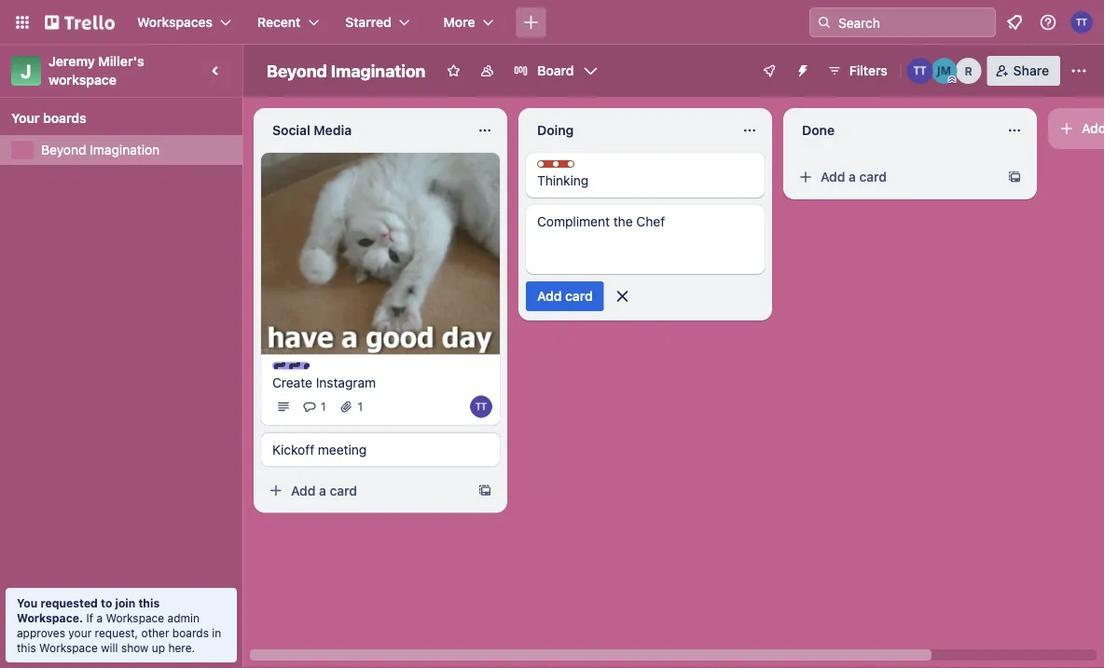 Task type: describe. For each thing, give the bounding box(es) containing it.
j
[[21, 60, 31, 82]]

to
[[101, 597, 112, 610]]

if a workspace admin approves your request, other boards in this workspace will show up here.
[[17, 612, 221, 655]]

Board name text field
[[257, 56, 435, 86]]

board
[[538, 63, 574, 78]]

this member is an admin of this board. image
[[948, 76, 957, 84]]

Doing text field
[[526, 116, 731, 145]]

you
[[17, 597, 38, 610]]

add a card for done
[[821, 169, 887, 185]]

card for done
[[859, 169, 887, 185]]

card inside button
[[565, 289, 593, 304]]

Done text field
[[791, 116, 996, 145]]

a for social media
[[319, 483, 326, 498]]

add down done
[[821, 169, 845, 185]]

you requested to join this workspace.
[[17, 597, 160, 625]]

add a card button for social media
[[261, 476, 470, 506]]

0 horizontal spatial terry turtle (terryturtle) image
[[470, 396, 492, 418]]

show
[[121, 642, 149, 655]]

add left cancel icon
[[537, 289, 562, 304]]

0 vertical spatial boards
[[43, 111, 86, 126]]

kickoff meeting
[[272, 442, 367, 457]]

star or unstar board image
[[446, 63, 461, 78]]

filters
[[849, 63, 887, 78]]

Social Media text field
[[261, 116, 466, 145]]

workspace visible image
[[480, 63, 495, 78]]

social media
[[272, 123, 352, 138]]

color: bold red, title: "thoughts" element
[[537, 160, 607, 174]]

kickoff meeting link
[[272, 441, 489, 459]]

1 vertical spatial workspace
[[39, 642, 98, 655]]

recent button
[[246, 7, 330, 37]]

your
[[11, 111, 40, 126]]

workspace
[[48, 72, 117, 88]]

power ups image
[[762, 63, 777, 78]]

requested
[[40, 597, 98, 610]]

primary element
[[0, 0, 1104, 45]]

meeting
[[318, 442, 367, 457]]

join
[[115, 597, 136, 610]]

terry turtle (terryturtle) image inside "primary" element
[[1071, 11, 1093, 34]]

in
[[212, 627, 221, 640]]

search image
[[817, 15, 832, 30]]

thoughts
[[556, 161, 607, 174]]

create from template… image for done
[[1007, 170, 1022, 185]]

card for social media
[[330, 483, 357, 498]]

this inside you requested to join this workspace.
[[138, 597, 160, 610]]

beyond imagination inside board name 'text box'
[[267, 61, 426, 81]]

a for done
[[849, 169, 856, 185]]

add button
[[1048, 108, 1104, 149]]

thinking
[[537, 173, 589, 188]]

your
[[68, 627, 92, 640]]

board button
[[506, 56, 606, 86]]

this inside if a workspace admin approves your request, other boards in this workspace will show up here.
[[17, 642, 36, 655]]

1 horizontal spatial workspace
[[106, 612, 164, 625]]

your boards with 1 items element
[[11, 107, 222, 130]]

color: purple, title: none image
[[272, 362, 310, 370]]

more button
[[432, 7, 505, 37]]

if
[[86, 612, 93, 625]]

up
[[152, 642, 165, 655]]

share button
[[987, 56, 1060, 86]]

share
[[1013, 63, 1049, 78]]

2 1 from the left
[[358, 400, 363, 414]]

filters button
[[821, 56, 893, 86]]



Task type: locate. For each thing, give the bounding box(es) containing it.
2 vertical spatial card
[[330, 483, 357, 498]]

back to home image
[[45, 7, 115, 37]]

card left cancel icon
[[565, 289, 593, 304]]

social
[[272, 123, 310, 138]]

1 vertical spatial card
[[565, 289, 593, 304]]

add a card button for done
[[791, 162, 1000, 192]]

beyond imagination link
[[41, 141, 231, 159]]

here.
[[168, 642, 195, 655]]

this right join
[[138, 597, 160, 610]]

0 horizontal spatial 1
[[321, 400, 326, 414]]

1
[[321, 400, 326, 414], [358, 400, 363, 414]]

a down kickoff meeting
[[319, 483, 326, 498]]

0 horizontal spatial workspace
[[39, 642, 98, 655]]

1 horizontal spatial add a card
[[821, 169, 887, 185]]

this
[[138, 597, 160, 610], [17, 642, 36, 655]]

media
[[314, 123, 352, 138]]

0 horizontal spatial boards
[[43, 111, 86, 126]]

add down show menu image at the top of page
[[1082, 121, 1104, 136]]

card down meeting
[[330, 483, 357, 498]]

r button
[[956, 58, 982, 84]]

add a card button down kickoff meeting link
[[261, 476, 470, 506]]

beyond inside board name 'text box'
[[267, 61, 327, 81]]

0 vertical spatial beyond
[[267, 61, 327, 81]]

2 horizontal spatial a
[[849, 169, 856, 185]]

jeremy miller (jeremymiller198) image
[[931, 58, 957, 84]]

1 vertical spatial create from template… image
[[477, 483, 492, 498]]

workspace.
[[17, 612, 83, 625]]

imagination down starred dropdown button
[[331, 61, 426, 81]]

1 horizontal spatial 1
[[358, 400, 363, 414]]

starred
[[345, 14, 391, 30]]

2 horizontal spatial terry turtle (terryturtle) image
[[1071, 11, 1093, 34]]

workspace down join
[[106, 612, 164, 625]]

your boards
[[11, 111, 86, 126]]

1 horizontal spatial card
[[565, 289, 593, 304]]

thoughts thinking
[[537, 161, 607, 188]]

0 vertical spatial imagination
[[331, 61, 426, 81]]

card
[[859, 169, 887, 185], [565, 289, 593, 304], [330, 483, 357, 498]]

create instagram
[[272, 375, 376, 390]]

beyond imagination down 'starred'
[[267, 61, 426, 81]]

1 horizontal spatial terry turtle (terryturtle) image
[[907, 58, 933, 84]]

show menu image
[[1070, 62, 1088, 80]]

0 vertical spatial create from template… image
[[1007, 170, 1022, 185]]

thinking link
[[537, 172, 753, 190]]

2 horizontal spatial card
[[859, 169, 887, 185]]

1 vertical spatial a
[[319, 483, 326, 498]]

0 vertical spatial a
[[849, 169, 856, 185]]

card down done 'text field'
[[859, 169, 887, 185]]

0 horizontal spatial beyond
[[41, 142, 86, 158]]

jeremy
[[48, 54, 95, 69]]

doing
[[537, 123, 574, 138]]

1 horizontal spatial imagination
[[331, 61, 426, 81]]

this down the approves
[[17, 642, 36, 655]]

a down done 'text field'
[[849, 169, 856, 185]]

create board or workspace image
[[522, 13, 540, 32]]

Enter a title for this card… text field
[[526, 205, 765, 274]]

automation image
[[788, 56, 814, 82]]

create
[[272, 375, 312, 390]]

recent
[[257, 14, 301, 30]]

1 horizontal spatial create from template… image
[[1007, 170, 1022, 185]]

1 vertical spatial beyond imagination
[[41, 142, 160, 158]]

0 horizontal spatial this
[[17, 642, 36, 655]]

beyond inside 'link'
[[41, 142, 86, 158]]

1 vertical spatial terry turtle (terryturtle) image
[[907, 58, 933, 84]]

boards inside if a workspace admin approves your request, other boards in this workspace will show up here.
[[172, 627, 209, 640]]

boards
[[43, 111, 86, 126], [172, 627, 209, 640]]

0 horizontal spatial a
[[96, 612, 103, 625]]

1 vertical spatial this
[[17, 642, 36, 655]]

1 vertical spatial add a card button
[[261, 476, 470, 506]]

boards right your on the top left of the page
[[43, 111, 86, 126]]

1 vertical spatial beyond
[[41, 142, 86, 158]]

1 horizontal spatial boards
[[172, 627, 209, 640]]

1 horizontal spatial beyond imagination
[[267, 61, 426, 81]]

0 horizontal spatial add a card button
[[261, 476, 470, 506]]

approves
[[17, 627, 65, 640]]

beyond imagination inside 'link'
[[41, 142, 160, 158]]

1 horizontal spatial a
[[319, 483, 326, 498]]

instagram
[[316, 375, 376, 390]]

1 horizontal spatial beyond
[[267, 61, 327, 81]]

0 vertical spatial this
[[138, 597, 160, 610]]

beyond down your boards
[[41, 142, 86, 158]]

0 vertical spatial card
[[859, 169, 887, 185]]

imagination inside board name 'text box'
[[331, 61, 426, 81]]

a
[[849, 169, 856, 185], [319, 483, 326, 498], [96, 612, 103, 625]]

1 vertical spatial boards
[[172, 627, 209, 640]]

1 down the 'instagram'
[[358, 400, 363, 414]]

0 vertical spatial workspace
[[106, 612, 164, 625]]

1 vertical spatial imagination
[[90, 142, 160, 158]]

a right if
[[96, 612, 103, 625]]

create from template… image for social media
[[477, 483, 492, 498]]

0 horizontal spatial beyond imagination
[[41, 142, 160, 158]]

imagination
[[331, 61, 426, 81], [90, 142, 160, 158]]

boards down admin
[[172, 627, 209, 640]]

1 horizontal spatial add a card button
[[791, 162, 1000, 192]]

rubyanndersson (rubyanndersson) image
[[956, 58, 982, 84]]

add a card button
[[791, 162, 1000, 192], [261, 476, 470, 506]]

1 1 from the left
[[321, 400, 326, 414]]

add
[[1082, 121, 1104, 136], [821, 169, 845, 185], [537, 289, 562, 304], [291, 483, 316, 498]]

add card button
[[526, 282, 604, 311]]

add a card
[[821, 169, 887, 185], [291, 483, 357, 498]]

0 notifications image
[[1003, 11, 1026, 34]]

add a card down kickoff meeting
[[291, 483, 357, 498]]

0 vertical spatial add a card button
[[791, 162, 1000, 192]]

create from template… image
[[1007, 170, 1022, 185], [477, 483, 492, 498]]

1 vertical spatial add a card
[[291, 483, 357, 498]]

0 horizontal spatial add a card
[[291, 483, 357, 498]]

terry turtle (terryturtle) image
[[1071, 11, 1093, 34], [907, 58, 933, 84], [470, 396, 492, 418]]

a inside if a workspace admin approves your request, other boards in this workspace will show up here.
[[96, 612, 103, 625]]

Search field
[[832, 8, 995, 36]]

will
[[101, 642, 118, 655]]

admin
[[167, 612, 200, 625]]

0 vertical spatial add a card
[[821, 169, 887, 185]]

1 horizontal spatial this
[[138, 597, 160, 610]]

workspaces button
[[126, 7, 243, 37]]

add a card for social media
[[291, 483, 357, 498]]

0 vertical spatial terry turtle (terryturtle) image
[[1071, 11, 1093, 34]]

imagination down your boards with 1 items element
[[90, 142, 160, 158]]

0 horizontal spatial card
[[330, 483, 357, 498]]

cancel image
[[613, 287, 632, 306]]

other
[[141, 627, 169, 640]]

2 vertical spatial terry turtle (terryturtle) image
[[470, 396, 492, 418]]

kickoff
[[272, 442, 314, 457]]

workspace
[[106, 612, 164, 625], [39, 642, 98, 655]]

0 vertical spatial beyond imagination
[[267, 61, 426, 81]]

beyond imagination down your boards with 1 items element
[[41, 142, 160, 158]]

done
[[802, 123, 835, 138]]

workspaces
[[137, 14, 213, 30]]

1 down create instagram
[[321, 400, 326, 414]]

2 vertical spatial a
[[96, 612, 103, 625]]

add a card down done
[[821, 169, 887, 185]]

workspace navigation collapse icon image
[[203, 58, 229, 84]]

starred button
[[334, 7, 421, 37]]

r
[[965, 64, 973, 77]]

0 horizontal spatial imagination
[[90, 142, 160, 158]]

beyond imagination
[[267, 61, 426, 81], [41, 142, 160, 158]]

more
[[444, 14, 475, 30]]

add card
[[537, 289, 593, 304]]

jeremy miller's workspace
[[48, 54, 148, 88]]

0 horizontal spatial create from template… image
[[477, 483, 492, 498]]

imagination inside beyond imagination 'link'
[[90, 142, 160, 158]]

beyond down recent popup button
[[267, 61, 327, 81]]

open information menu image
[[1039, 13, 1058, 32]]

beyond
[[267, 61, 327, 81], [41, 142, 86, 158]]

create instagram link
[[272, 373, 489, 392]]

add down kickoff
[[291, 483, 316, 498]]

add a card button down done 'text field'
[[791, 162, 1000, 192]]

request,
[[95, 627, 138, 640]]

workspace down 'your'
[[39, 642, 98, 655]]

miller's
[[98, 54, 144, 69]]



Task type: vqa. For each thing, say whether or not it's contained in the screenshot.
the right Cards
no



